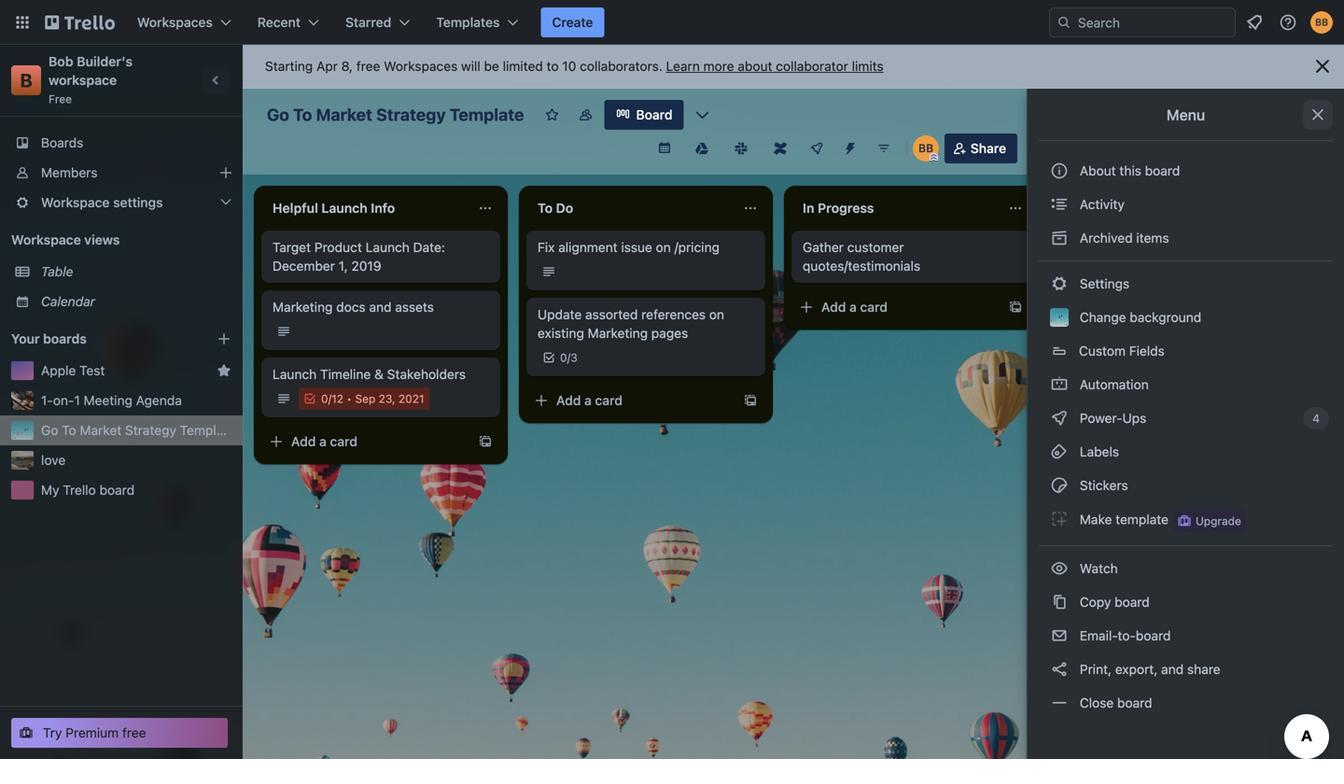 Task type: locate. For each thing, give the bounding box(es) containing it.
free inside button
[[122, 725, 146, 741]]

0 horizontal spatial template
[[180, 423, 235, 438]]

1 horizontal spatial to
[[293, 105, 312, 125]]

add a card button down quotes/testimonials
[[792, 292, 998, 322]]

about this board
[[1080, 163, 1181, 178]]

strategy
[[376, 105, 446, 125], [125, 423, 177, 438]]

market inside "link"
[[80, 423, 122, 438]]

add a card for marketing docs and assets
[[291, 434, 358, 449]]

calendar link
[[41, 292, 232, 311]]

1 vertical spatial add a card
[[557, 393, 623, 408]]

4 sm image from the top
[[1051, 660, 1069, 679]]

template down the be
[[450, 105, 524, 125]]

4 sm image from the top
[[1051, 409, 1069, 428]]

2021
[[399, 392, 425, 405]]

fix alignment issue on /pricing link
[[538, 238, 755, 257]]

0 left 12
[[321, 392, 328, 405]]

sm image inside 'automation' link
[[1051, 375, 1069, 394]]

0 vertical spatial and
[[369, 299, 392, 315]]

/ left the •
[[328, 392, 332, 405]]

b
[[20, 69, 32, 91]]

1 vertical spatial 0
[[321, 392, 328, 405]]

0
[[560, 351, 567, 364], [321, 392, 328, 405]]

this
[[1120, 163, 1142, 178]]

0 vertical spatial on
[[656, 240, 671, 255]]

workspaces up workspace navigation collapse icon
[[137, 14, 213, 30]]

board for to-
[[1137, 628, 1172, 644]]

add a card button down sep
[[262, 427, 467, 457]]

marketing down december
[[273, 299, 333, 315]]

workspace navigation collapse icon image
[[204, 67, 230, 93]]

sm image for close board
[[1051, 694, 1069, 713]]

free right 8,
[[357, 58, 380, 74]]

create from template… image
[[1009, 300, 1024, 315], [478, 434, 493, 449]]

1 horizontal spatial go
[[267, 105, 289, 125]]

7 sm image from the top
[[1051, 593, 1069, 612]]

customize views image
[[694, 106, 712, 124]]

sm image left copy
[[1051, 593, 1069, 612]]

go inside "link"
[[41, 423, 58, 438]]

/ for 3
[[567, 351, 571, 364]]

on right issue
[[656, 240, 671, 255]]

card down update assorted references on existing marketing pages
[[595, 393, 623, 408]]

2 vertical spatial to
[[62, 423, 76, 438]]

date:
[[413, 240, 445, 255]]

launch timeline & stakeholders link
[[273, 365, 489, 384]]

0 vertical spatial add a card button
[[792, 292, 998, 322]]

1 vertical spatial go to market strategy template
[[41, 423, 235, 438]]

in
[[803, 200, 815, 216]]

workspace for workspace views
[[11, 232, 81, 248]]

1 horizontal spatial add
[[557, 393, 581, 408]]

2 horizontal spatial add a card
[[822, 299, 888, 315]]

0 vertical spatial to
[[293, 105, 312, 125]]

power ups image
[[810, 141, 825, 156]]

workspaces inside popup button
[[137, 14, 213, 30]]

sm image left power-
[[1051, 409, 1069, 428]]

0 vertical spatial launch
[[322, 200, 368, 216]]

go to market strategy template
[[267, 105, 524, 125], [41, 423, 235, 438]]

1-
[[41, 393, 53, 408]]

1 vertical spatial add
[[557, 393, 581, 408]]

to inside "link"
[[62, 423, 76, 438]]

sm image left settings
[[1051, 275, 1069, 293]]

0 horizontal spatial go
[[41, 423, 58, 438]]

0 horizontal spatial free
[[122, 725, 146, 741]]

sm image for copy board
[[1051, 593, 1069, 612]]

sm image left activity
[[1051, 195, 1069, 214]]

launch inside launch timeline & stakeholders link
[[273, 367, 317, 382]]

0 horizontal spatial card
[[330, 434, 358, 449]]

members link
[[0, 158, 243, 188]]

star or unstar board image
[[545, 107, 560, 122]]

1 vertical spatial add a card button
[[527, 386, 732, 416]]

1 horizontal spatial on
[[710, 307, 725, 322]]

2 vertical spatial launch
[[273, 367, 317, 382]]

starting
[[265, 58, 313, 74]]

2 vertical spatial card
[[330, 434, 358, 449]]

and
[[369, 299, 392, 315], [1162, 662, 1184, 677]]

add a card button down '3'
[[527, 386, 732, 416]]

in progress
[[803, 200, 875, 216]]

0 horizontal spatial strategy
[[125, 423, 177, 438]]

0 vertical spatial a
[[850, 299, 857, 315]]

stickers link
[[1040, 471, 1334, 501]]

a down 0 / 12 • sep 23, 2021
[[319, 434, 327, 449]]

board down export,
[[1118, 695, 1153, 711]]

1 horizontal spatial go to market strategy template
[[267, 105, 524, 125]]

ups
[[1123, 410, 1147, 426]]

to down starting
[[293, 105, 312, 125]]

power-ups
[[1077, 410, 1151, 426]]

1 horizontal spatial a
[[585, 393, 592, 408]]

1 horizontal spatial market
[[316, 105, 373, 125]]

sm image inside settings link
[[1051, 275, 1069, 293]]

sm image
[[1051, 195, 1069, 214], [1051, 275, 1069, 293], [1051, 375, 1069, 394], [1051, 409, 1069, 428], [1051, 443, 1069, 461], [1051, 476, 1069, 495], [1051, 593, 1069, 612], [1051, 627, 1069, 645], [1051, 694, 1069, 713]]

1 vertical spatial to
[[538, 200, 553, 216]]

and right docs
[[369, 299, 392, 315]]

share button
[[945, 134, 1018, 163]]

add a card button for update assorted references on existing marketing pages
[[527, 386, 732, 416]]

market down meeting
[[80, 423, 122, 438]]

sm image left stickers
[[1051, 476, 1069, 495]]

print, export, and share link
[[1040, 655, 1334, 685]]

1 horizontal spatial add a card
[[557, 393, 623, 408]]

customer
[[848, 240, 905, 255]]

2 sm image from the top
[[1051, 510, 1069, 529]]

email-to-board
[[1077, 628, 1172, 644]]

3 sm image from the top
[[1051, 559, 1069, 578]]

workspaces button
[[126, 7, 243, 37]]

0 left '3'
[[560, 351, 567, 364]]

add a card down quotes/testimonials
[[822, 299, 888, 315]]

sm image left "email-"
[[1051, 627, 1069, 645]]

/ down existing
[[567, 351, 571, 364]]

and left share
[[1162, 662, 1184, 677]]

starred
[[346, 14, 392, 30]]

board inside button
[[1146, 163, 1181, 178]]

sm image for make template
[[1051, 510, 1069, 529]]

board
[[1146, 163, 1181, 178], [99, 482, 135, 498], [1115, 594, 1150, 610], [1137, 628, 1172, 644], [1118, 695, 1153, 711]]

board up the to- on the bottom right
[[1115, 594, 1150, 610]]

2 vertical spatial add a card button
[[262, 427, 467, 457]]

1 horizontal spatial create from template… image
[[1009, 300, 1024, 315]]

1 vertical spatial on
[[710, 307, 725, 322]]

1 vertical spatial go
[[41, 423, 58, 438]]

change background
[[1077, 310, 1202, 325]]

and for export,
[[1162, 662, 1184, 677]]

on for references
[[710, 307, 725, 322]]

0 vertical spatial free
[[357, 58, 380, 74]]

0 horizontal spatial add
[[291, 434, 316, 449]]

1 vertical spatial a
[[585, 393, 592, 408]]

1-on-1 meeting agenda link
[[41, 391, 232, 410]]

starred icon image
[[217, 363, 232, 378]]

to
[[547, 58, 559, 74]]

0 horizontal spatial 0
[[321, 392, 328, 405]]

sm image left archived
[[1051, 229, 1069, 248]]

automation link
[[1040, 370, 1334, 400]]

6 sm image from the top
[[1051, 476, 1069, 495]]

2 horizontal spatial to
[[538, 200, 553, 216]]

copy board link
[[1040, 587, 1334, 617]]

add for update assorted references on existing marketing pages
[[557, 393, 581, 408]]

free right premium
[[122, 725, 146, 741]]

strategy inside "link"
[[125, 423, 177, 438]]

0 horizontal spatial on
[[656, 240, 671, 255]]

sm image inside watch 'link'
[[1051, 559, 1069, 578]]

free
[[357, 58, 380, 74], [122, 725, 146, 741]]

card for marketing docs and assets
[[330, 434, 358, 449]]

1-on-1 meeting agenda
[[41, 393, 182, 408]]

Helpful Launch Info text field
[[262, 193, 471, 223]]

premium
[[66, 725, 119, 741]]

board right this
[[1146, 163, 1181, 178]]

12
[[332, 392, 344, 405]]

0 notifications image
[[1244, 11, 1266, 34]]

my
[[41, 482, 59, 498]]

table link
[[41, 262, 232, 281]]

0 vertical spatial market
[[316, 105, 373, 125]]

marketing
[[273, 299, 333, 315], [588, 325, 648, 341]]

to down on-
[[62, 423, 76, 438]]

go down starting
[[267, 105, 289, 125]]

sm image inside "copy board" link
[[1051, 593, 1069, 612]]

marketing down assorted
[[588, 325, 648, 341]]

2 sm image from the top
[[1051, 275, 1069, 293]]

0 horizontal spatial a
[[319, 434, 327, 449]]

to
[[293, 105, 312, 125], [538, 200, 553, 216], [62, 423, 76, 438]]

1 vertical spatial strategy
[[125, 423, 177, 438]]

sm image left the close
[[1051, 694, 1069, 713]]

go inside board name text box
[[267, 105, 289, 125]]

love link
[[41, 451, 232, 470]]

1 vertical spatial /
[[328, 392, 332, 405]]

starting apr 8, free workspaces will be limited to 10 collaborators. learn more about collaborator limits
[[265, 58, 884, 74]]

market down 8,
[[316, 105, 373, 125]]

2 horizontal spatial add a card button
[[792, 292, 998, 322]]

•
[[347, 392, 352, 405]]

add a card for update assorted references on existing marketing pages
[[557, 393, 623, 408]]

0 vertical spatial template
[[450, 105, 524, 125]]

sm image inside the "activity" link
[[1051, 195, 1069, 214]]

a
[[850, 299, 857, 315], [585, 393, 592, 408], [319, 434, 327, 449]]

1 vertical spatial template
[[180, 423, 235, 438]]

1 horizontal spatial and
[[1162, 662, 1184, 677]]

templates
[[436, 14, 500, 30]]

1 vertical spatial workspaces
[[384, 58, 458, 74]]

workspace
[[41, 195, 110, 210], [11, 232, 81, 248]]

and inside print, export, and share 'link'
[[1162, 662, 1184, 677]]

board up print, export, and share
[[1137, 628, 1172, 644]]

add a card button for marketing docs and assets
[[262, 427, 467, 457]]

In Progress text field
[[792, 193, 1001, 223]]

1 horizontal spatial /
[[567, 351, 571, 364]]

1 vertical spatial create from template… image
[[478, 434, 493, 449]]

sm image left 'labels'
[[1051, 443, 1069, 461]]

sm image for watch
[[1051, 559, 1069, 578]]

1 sm image from the top
[[1051, 229, 1069, 248]]

sm image for archived items
[[1051, 229, 1069, 248]]

export,
[[1116, 662, 1158, 677]]

10
[[563, 58, 577, 74]]

archived items
[[1077, 230, 1170, 246]]

sm image inside stickers link
[[1051, 476, 1069, 495]]

1 horizontal spatial card
[[595, 393, 623, 408]]

0 vertical spatial create from template… image
[[1009, 300, 1024, 315]]

5 sm image from the top
[[1051, 443, 1069, 461]]

apr
[[317, 58, 338, 74]]

sm image left watch
[[1051, 559, 1069, 578]]

open information menu image
[[1280, 13, 1298, 32]]

this member is an admin of this board. image
[[930, 153, 938, 162]]

board for this
[[1146, 163, 1181, 178]]

go to market strategy template down 1-on-1 meeting agenda link
[[41, 423, 235, 438]]

To Do text field
[[527, 193, 736, 223]]

workspaces left will
[[384, 58, 458, 74]]

strategy inside board name text box
[[376, 105, 446, 125]]

sm image inside email-to-board link
[[1051, 627, 1069, 645]]

sm image for print, export, and share
[[1051, 660, 1069, 679]]

1 vertical spatial free
[[122, 725, 146, 741]]

assorted
[[586, 307, 638, 322]]

board for trello
[[99, 482, 135, 498]]

sm image for automation
[[1051, 375, 1069, 394]]

2 vertical spatial add
[[291, 434, 316, 449]]

1 vertical spatial marketing
[[588, 325, 648, 341]]

card down the •
[[330, 434, 358, 449]]

workspace up table
[[11, 232, 81, 248]]

0 horizontal spatial add a card button
[[262, 427, 467, 457]]

0 vertical spatial add
[[822, 299, 847, 315]]

0 horizontal spatial and
[[369, 299, 392, 315]]

1 horizontal spatial template
[[450, 105, 524, 125]]

launch up the 2019
[[366, 240, 410, 255]]

a down update assorted references on existing marketing pages
[[585, 393, 592, 408]]

2 vertical spatial a
[[319, 434, 327, 449]]

0 vertical spatial marketing
[[273, 299, 333, 315]]

your
[[11, 331, 40, 347]]

market inside board name text box
[[316, 105, 373, 125]]

1 horizontal spatial 0
[[560, 351, 567, 364]]

board down love link
[[99, 482, 135, 498]]

1 vertical spatial launch
[[366, 240, 410, 255]]

change
[[1080, 310, 1127, 325]]

to inside text field
[[538, 200, 553, 216]]

apple test link
[[41, 361, 209, 380]]

9 sm image from the top
[[1051, 694, 1069, 713]]

on inside update assorted references on existing marketing pages
[[710, 307, 725, 322]]

2 vertical spatial add a card
[[291, 434, 358, 449]]

1 horizontal spatial add a card button
[[527, 386, 732, 416]]

0 horizontal spatial create from template… image
[[478, 434, 493, 449]]

progress
[[818, 200, 875, 216]]

labels
[[1077, 444, 1120, 460]]

a down quotes/testimonials
[[850, 299, 857, 315]]

workspace inside workspace settings popup button
[[41, 195, 110, 210]]

0 vertical spatial workspaces
[[137, 14, 213, 30]]

upgrade
[[1196, 515, 1242, 528]]

0 vertical spatial /
[[567, 351, 571, 364]]

go down 1-
[[41, 423, 58, 438]]

0 vertical spatial 0
[[560, 351, 567, 364]]

sm image inside labels link
[[1051, 443, 1069, 461]]

template down agenda
[[180, 423, 235, 438]]

sm image left print,
[[1051, 660, 1069, 679]]

your boards with 5 items element
[[11, 328, 189, 350]]

create from template… image for in progress
[[1009, 300, 1024, 315]]

references
[[642, 307, 706, 322]]

0 horizontal spatial to
[[62, 423, 76, 438]]

on right the references
[[710, 307, 725, 322]]

slack icon image
[[735, 142, 748, 155]]

fix
[[538, 240, 555, 255]]

search image
[[1057, 15, 1072, 30]]

sm image inside "archived items" link
[[1051, 229, 1069, 248]]

1 sm image from the top
[[1051, 195, 1069, 214]]

1 vertical spatial workspace
[[11, 232, 81, 248]]

boards
[[41, 135, 83, 150]]

launch left info
[[322, 200, 368, 216]]

starred button
[[334, 7, 421, 37]]

change background link
[[1040, 303, 1334, 333]]

add a card down '3'
[[557, 393, 623, 408]]

and inside marketing docs and assets link
[[369, 299, 392, 315]]

3 sm image from the top
[[1051, 375, 1069, 394]]

0 horizontal spatial add a card
[[291, 434, 358, 449]]

my trello board link
[[41, 481, 232, 500]]

workspace down members
[[41, 195, 110, 210]]

sm image inside close board link
[[1051, 694, 1069, 713]]

custom
[[1080, 343, 1126, 359]]

docs
[[336, 299, 366, 315]]

card
[[861, 299, 888, 315], [595, 393, 623, 408], [330, 434, 358, 449]]

make template
[[1077, 512, 1169, 527]]

a for update assorted references on existing marketing pages
[[585, 393, 592, 408]]

add a card down 12
[[291, 434, 358, 449]]

add for marketing docs and assets
[[291, 434, 316, 449]]

1 horizontal spatial marketing
[[588, 325, 648, 341]]

workspace for workspace settings
[[41, 195, 110, 210]]

2 horizontal spatial card
[[861, 299, 888, 315]]

a for marketing docs and assets
[[319, 434, 327, 449]]

sm image left make at the bottom of page
[[1051, 510, 1069, 529]]

confluence icon image
[[774, 142, 787, 155]]

bob builder (bobbuilder40) image
[[913, 135, 939, 162]]

8 sm image from the top
[[1051, 627, 1069, 645]]

1 vertical spatial market
[[80, 423, 122, 438]]

create from template… image for helpful launch info
[[478, 434, 493, 449]]

1 vertical spatial card
[[595, 393, 623, 408]]

my trello board
[[41, 482, 135, 498]]

sm image left automation
[[1051, 375, 1069, 394]]

market
[[316, 105, 373, 125], [80, 423, 122, 438]]

1 vertical spatial and
[[1162, 662, 1184, 677]]

workspace
[[49, 72, 117, 88]]

0 vertical spatial go to market strategy template
[[267, 105, 524, 125]]

0 for 0 / 3
[[560, 351, 567, 364]]

launch timeline & stakeholders
[[273, 367, 466, 382]]

card down quotes/testimonials
[[861, 299, 888, 315]]

0 vertical spatial add a card
[[822, 299, 888, 315]]

bob builder's workspace free
[[49, 54, 136, 106]]

back to home image
[[45, 7, 115, 37]]

1 horizontal spatial strategy
[[376, 105, 446, 125]]

sm image
[[1051, 229, 1069, 248], [1051, 510, 1069, 529], [1051, 559, 1069, 578], [1051, 660, 1069, 679]]

0 vertical spatial strategy
[[376, 105, 446, 125]]

1 horizontal spatial free
[[357, 58, 380, 74]]

0 horizontal spatial market
[[80, 423, 122, 438]]

0 horizontal spatial /
[[328, 392, 332, 405]]

0 vertical spatial go
[[267, 105, 289, 125]]

add board image
[[217, 332, 232, 347]]

0 vertical spatial workspace
[[41, 195, 110, 210]]

launch left timeline
[[273, 367, 317, 382]]

to left do
[[538, 200, 553, 216]]

sm image inside print, export, and share 'link'
[[1051, 660, 1069, 679]]

calendar
[[41, 294, 95, 309]]

card for update assorted references on existing marketing pages
[[595, 393, 623, 408]]

limits
[[852, 58, 884, 74]]

go to market strategy template down 8,
[[267, 105, 524, 125]]

0 horizontal spatial workspaces
[[137, 14, 213, 30]]



Task type: describe. For each thing, give the bounding box(es) containing it.
sm image for activity
[[1051, 195, 1069, 214]]

Board name text field
[[258, 100, 534, 130]]

fix alignment issue on /pricing
[[538, 240, 720, 255]]

learn
[[667, 58, 700, 74]]

0 for 0 / 12 • sep 23, 2021
[[321, 392, 328, 405]]

alignment
[[559, 240, 618, 255]]

0 horizontal spatial go to market strategy template
[[41, 423, 235, 438]]

timeline
[[320, 367, 371, 382]]

on for issue
[[656, 240, 671, 255]]

watch
[[1077, 561, 1122, 576]]

sm image for labels
[[1051, 443, 1069, 461]]

helpful launch info
[[273, 200, 395, 216]]

fields
[[1130, 343, 1165, 359]]

close
[[1080, 695, 1114, 711]]

&
[[375, 367, 384, 382]]

2019
[[352, 258, 382, 274]]

make
[[1080, 512, 1113, 527]]

target product launch date: december 1, 2019 link
[[273, 238, 489, 276]]

2 horizontal spatial a
[[850, 299, 857, 315]]

target product launch date: december 1, 2019
[[273, 240, 445, 274]]

power-
[[1080, 410, 1123, 426]]

launch inside helpful launch info text field
[[322, 200, 368, 216]]

2 horizontal spatial add
[[822, 299, 847, 315]]

members
[[41, 165, 98, 180]]

december
[[273, 258, 335, 274]]

/ for 12
[[328, 392, 332, 405]]

activity link
[[1040, 190, 1334, 219]]

Search field
[[1072, 8, 1236, 36]]

workspace settings
[[41, 195, 163, 210]]

builder's
[[77, 54, 133, 69]]

update assorted references on existing marketing pages
[[538, 307, 725, 341]]

4
[[1313, 412, 1321, 425]]

primary element
[[0, 0, 1345, 45]]

more
[[704, 58, 735, 74]]

sep
[[355, 392, 376, 405]]

create
[[552, 14, 594, 30]]

marketing docs and assets
[[273, 299, 434, 315]]

menu
[[1167, 106, 1206, 124]]

helpful
[[273, 200, 318, 216]]

template inside board name text box
[[450, 105, 524, 125]]

boards
[[43, 331, 87, 347]]

background
[[1130, 310, 1202, 325]]

go to market strategy template inside board name text box
[[267, 105, 524, 125]]

watch link
[[1040, 554, 1334, 584]]

update assorted references on existing marketing pages link
[[538, 305, 755, 343]]

google drive icon image
[[696, 142, 709, 155]]

share
[[1188, 662, 1221, 677]]

email-
[[1080, 628, 1118, 644]]

workspace visible image
[[579, 107, 593, 122]]

sm image for email-to-board
[[1051, 627, 1069, 645]]

items
[[1137, 230, 1170, 246]]

0 horizontal spatial marketing
[[273, 299, 333, 315]]

and for docs
[[369, 299, 392, 315]]

template
[[1116, 512, 1169, 527]]

to-
[[1118, 628, 1137, 644]]

free
[[49, 92, 72, 106]]

meeting
[[84, 393, 133, 408]]

copy
[[1080, 594, 1112, 610]]

0 / 12 • sep 23, 2021
[[321, 392, 425, 405]]

target
[[273, 240, 311, 255]]

b link
[[11, 65, 41, 95]]

to inside board name text box
[[293, 105, 312, 125]]

bob builder (bobbuilder40) image
[[1311, 11, 1334, 34]]

stickers
[[1077, 478, 1129, 493]]

assets
[[395, 299, 434, 315]]

sm image for stickers
[[1051, 476, 1069, 495]]

settings link
[[1040, 269, 1334, 299]]

template inside "link"
[[180, 423, 235, 438]]

workspace settings button
[[0, 188, 243, 218]]

launch inside target product launch date: december 1, 2019
[[366, 240, 410, 255]]

close board
[[1077, 695, 1153, 711]]

0 / 3
[[560, 351, 578, 364]]

limited
[[503, 58, 543, 74]]

apple test
[[41, 363, 105, 378]]

do
[[556, 200, 574, 216]]

/pricing
[[675, 240, 720, 255]]

recent button
[[246, 7, 331, 37]]

bob
[[49, 54, 73, 69]]

trello
[[63, 482, 96, 498]]

1
[[74, 393, 80, 408]]

board link
[[605, 100, 684, 130]]

1 horizontal spatial workspaces
[[384, 58, 458, 74]]

close board link
[[1040, 688, 1334, 718]]

about
[[738, 58, 773, 74]]

automation image
[[836, 134, 862, 160]]

collaborator
[[776, 58, 849, 74]]

about this board button
[[1040, 156, 1334, 186]]

create from template… image
[[743, 393, 758, 408]]

gather
[[803, 240, 844, 255]]

0 vertical spatial card
[[861, 299, 888, 315]]

sm image for settings
[[1051, 275, 1069, 293]]

calendar power-up image
[[657, 140, 672, 155]]

custom fields button
[[1040, 336, 1334, 366]]

table
[[41, 264, 73, 279]]

automation
[[1077, 377, 1149, 392]]

copy board
[[1077, 594, 1150, 610]]

sm image for power-ups
[[1051, 409, 1069, 428]]

marketing inside update assorted references on existing marketing pages
[[588, 325, 648, 341]]

print, export, and share
[[1077, 662, 1221, 677]]

boards link
[[0, 128, 243, 158]]

upgrade button
[[1174, 510, 1246, 532]]

info
[[371, 200, 395, 216]]

agenda
[[136, 393, 182, 408]]



Task type: vqa. For each thing, say whether or not it's contained in the screenshot.
the bottommost if
no



